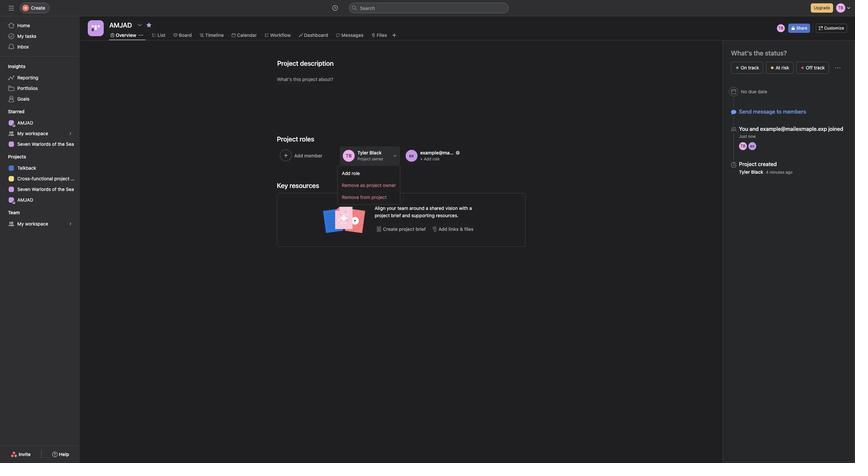 Task type: describe. For each thing, give the bounding box(es) containing it.
home link
[[4, 20, 76, 31]]

projects
[[8, 154, 26, 160]]

the for talkback
[[58, 187, 65, 192]]

projects button
[[0, 154, 26, 160]]

seven warlords of the sea link for amjad
[[4, 139, 76, 150]]

tasks
[[25, 33, 36, 39]]

supporting
[[412, 213, 435, 218]]

brief inside 'button'
[[416, 226, 426, 232]]

&
[[460, 226, 463, 232]]

add links & files button
[[430, 223, 475, 235]]

talkback
[[17, 165, 36, 171]]

at risk
[[776, 65, 790, 71]]

add tab image
[[392, 33, 397, 38]]

align
[[375, 206, 386, 211]]

joined
[[829, 126, 844, 132]]

on
[[741, 65, 747, 71]]

create button
[[20, 3, 50, 13]]

risk
[[782, 65, 790, 71]]

starred element
[[0, 106, 80, 151]]

files
[[377, 32, 387, 38]]

send
[[739, 109, 752, 115]]

create for create
[[31, 5, 45, 11]]

tb button
[[776, 24, 786, 33]]

you and example@mailexmaple.exp joined button
[[739, 126, 844, 132]]

add role link
[[338, 167, 400, 179]]

on track
[[741, 65, 759, 71]]

align your team around a shared vision with a project brief and supporting resources.
[[375, 206, 472, 218]]

and inside you and example@mailexmaple.exp joined just now
[[750, 126, 759, 132]]

1 vertical spatial owner
[[383, 182, 396, 188]]

at risk button
[[766, 62, 794, 74]]

portfolios
[[17, 85, 38, 91]]

starred
[[8, 109, 24, 114]]

0 vertical spatial add
[[424, 157, 431, 162]]

no
[[741, 89, 747, 94]]

date
[[758, 89, 768, 94]]

0 vertical spatial role
[[433, 157, 440, 162]]

upgrade
[[814, 5, 830, 10]]

dashboard link
[[299, 32, 328, 39]]

on track button
[[731, 62, 764, 74]]

customize button
[[816, 24, 847, 33]]

project for as
[[367, 182, 382, 188]]

board
[[179, 32, 192, 38]]

overview link
[[110, 32, 136, 39]]

and inside align your team around a shared vision with a project brief and supporting resources.
[[402, 213, 410, 218]]

+ add role
[[420, 157, 440, 162]]

now
[[748, 134, 756, 139]]

overview
[[116, 32, 136, 38]]

help
[[59, 452, 69, 458]]

0 horizontal spatial tb
[[741, 144, 746, 149]]

seven for talkback
[[17, 187, 30, 192]]

4
[[766, 170, 769, 175]]

project
[[358, 157, 371, 162]]

global element
[[0, 16, 80, 56]]

remove from project
[[342, 194, 387, 200]]

send message to members
[[739, 109, 806, 115]]

goals
[[17, 96, 29, 102]]

create project brief button
[[375, 223, 428, 235]]

2 a from the left
[[469, 206, 472, 211]]

1 a from the left
[[426, 206, 428, 211]]

tyler black project owner
[[358, 150, 383, 162]]

list
[[158, 32, 166, 38]]

tyler black
[[358, 150, 382, 156]]

remove for remove as project owner
[[342, 182, 359, 188]]

remove from starred image
[[146, 22, 152, 28]]

files
[[464, 226, 474, 232]]

you and example@mailexmaple.exp joined just now
[[739, 126, 844, 139]]

messages
[[341, 32, 364, 38]]

insights button
[[0, 63, 25, 70]]

my tasks link
[[4, 31, 76, 42]]

project created tyler black 4 minutes ago
[[739, 161, 793, 175]]

tyler
[[739, 169, 750, 175]]

0 horizontal spatial example@mailexmaple.exp
[[420, 150, 480, 156]]

the status?
[[754, 49, 787, 57]]

project for from
[[372, 194, 387, 200]]

invite
[[19, 452, 31, 458]]

resources.
[[436, 213, 459, 218]]

reporting link
[[4, 72, 76, 83]]

seven warlords of the sea for talkback
[[17, 187, 74, 192]]

with
[[459, 206, 468, 211]]

see details, my workspace image
[[69, 132, 72, 136]]

amjad for 1st amjad link from the bottom of the page
[[17, 197, 33, 203]]

of for amjad
[[52, 141, 56, 147]]

ago
[[786, 170, 793, 175]]

dashboard
[[304, 32, 328, 38]]

more actions image
[[835, 65, 841, 71]]

what's the status?
[[731, 49, 787, 57]]

see details, my workspace image
[[69, 222, 72, 226]]

goals link
[[4, 94, 76, 104]]

around
[[410, 206, 425, 211]]

add for add links & files
[[439, 226, 447, 232]]

share button
[[788, 24, 811, 33]]



Task type: locate. For each thing, give the bounding box(es) containing it.
2 warlords from the top
[[32, 187, 51, 192]]

1 my workspace link from the top
[[4, 128, 76, 139]]

seven inside projects element
[[17, 187, 30, 192]]

remove left the from
[[342, 194, 359, 200]]

the down cross-functional project plan
[[58, 187, 65, 192]]

1 vertical spatial create
[[383, 226, 398, 232]]

1 vertical spatial seven warlords of the sea link
[[4, 184, 76, 195]]

workflow
[[270, 32, 291, 38]]

example@mailexmaple.exp inside you and example@mailexmaple.exp joined just now
[[760, 126, 827, 132]]

a
[[426, 206, 428, 211], [469, 206, 472, 211]]

my down starred
[[17, 131, 24, 136]]

0 vertical spatial create
[[31, 5, 45, 11]]

projects element
[[0, 151, 80, 207]]

hide sidebar image
[[9, 5, 14, 11]]

0 vertical spatial sea
[[66, 141, 74, 147]]

add role
[[342, 170, 360, 176]]

seven warlords of the sea link up talkback link in the top of the page
[[4, 139, 76, 150]]

create
[[31, 5, 45, 11], [383, 226, 398, 232]]

2 vertical spatial add
[[439, 226, 447, 232]]

the for amjad
[[58, 141, 65, 147]]

remove for remove from project
[[342, 194, 359, 200]]

owner
[[372, 157, 383, 162], [383, 182, 396, 188]]

seven down cross-
[[17, 187, 30, 192]]

brief inside align your team around a shared vision with a project brief and supporting resources.
[[391, 213, 401, 218]]

sea for amjad
[[66, 141, 74, 147]]

1 vertical spatial my
[[17, 131, 24, 136]]

off track button
[[796, 62, 829, 74]]

my workspace link for see details, my workspace icon on the left top of page
[[4, 219, 76, 229]]

my workspace link down starred
[[4, 128, 76, 139]]

and up now
[[750, 126, 759, 132]]

plan
[[71, 176, 80, 182]]

0 vertical spatial my workspace
[[17, 131, 48, 136]]

1 horizontal spatial add
[[424, 157, 431, 162]]

1 sea from the top
[[66, 141, 74, 147]]

1 horizontal spatial tb
[[779, 26, 784, 31]]

0 vertical spatial amjad
[[17, 120, 33, 126]]

project inside align your team around a shared vision with a project brief and supporting resources.
[[375, 213, 390, 218]]

2 seven from the top
[[17, 187, 30, 192]]

warlords up talkback link in the top of the page
[[32, 141, 51, 147]]

1 my from the top
[[17, 33, 24, 39]]

and
[[750, 126, 759, 132], [402, 213, 410, 218]]

tb
[[779, 26, 784, 31], [741, 144, 746, 149]]

a up supporting
[[426, 206, 428, 211]]

help button
[[48, 449, 73, 461]]

example@mailexmaple.exp
[[760, 126, 827, 132], [420, 150, 480, 156]]

example@mailexmaple.exp down members
[[760, 126, 827, 132]]

workflow link
[[265, 32, 291, 39]]

key resources
[[277, 182, 319, 190]]

vision
[[446, 206, 458, 211]]

seven warlords of the sea
[[17, 141, 74, 147], [17, 187, 74, 192]]

message
[[753, 109, 776, 115]]

seven inside starred element
[[17, 141, 30, 147]]

calendar link
[[232, 32, 257, 39]]

role right +
[[433, 157, 440, 162]]

create down your
[[383, 226, 398, 232]]

warlords inside starred element
[[32, 141, 51, 147]]

of up talkback link in the top of the page
[[52, 141, 56, 147]]

from
[[360, 194, 370, 200]]

1 vertical spatial of
[[52, 187, 56, 192]]

amjad link
[[4, 118, 76, 128], [4, 195, 76, 206]]

Search tasks, projects, and more text field
[[349, 3, 509, 13]]

my inside the teams element
[[17, 221, 24, 227]]

remove
[[342, 182, 359, 188], [342, 194, 359, 200]]

1 vertical spatial my workspace
[[17, 221, 48, 227]]

inbox
[[17, 44, 29, 50]]

as
[[360, 182, 365, 188]]

my workspace link down team
[[4, 219, 76, 229]]

example@mailexmaple.exp up + add role
[[420, 150, 480, 156]]

my workspace link inside the teams element
[[4, 219, 76, 229]]

add right +
[[424, 157, 431, 162]]

no due date button
[[726, 86, 771, 98]]

due
[[749, 89, 757, 94]]

my for the my tasks link
[[17, 33, 24, 39]]

project for functional
[[54, 176, 69, 182]]

2 workspace from the top
[[25, 221, 48, 227]]

sea inside projects element
[[66, 187, 74, 192]]

0 vertical spatial owner
[[372, 157, 383, 162]]

seven warlords of the sea inside projects element
[[17, 187, 74, 192]]

2 horizontal spatial add
[[439, 226, 447, 232]]

remove from project link
[[338, 191, 400, 203]]

seven warlords of the sea up talkback link in the top of the page
[[17, 141, 74, 147]]

reporting
[[17, 75, 38, 80]]

a right with
[[469, 206, 472, 211]]

1 of from the top
[[52, 141, 56, 147]]

create up home link
[[31, 5, 45, 11]]

1 amjad link from the top
[[4, 118, 76, 128]]

1 amjad from the top
[[17, 120, 33, 126]]

0 vertical spatial and
[[750, 126, 759, 132]]

0 vertical spatial workspace
[[25, 131, 48, 136]]

amjad inside starred element
[[17, 120, 33, 126]]

just
[[739, 134, 747, 139]]

1 workspace from the top
[[25, 131, 48, 136]]

warlords for amjad
[[32, 141, 51, 147]]

sea for talkback
[[66, 187, 74, 192]]

sea down 'plan'
[[66, 187, 74, 192]]

create inside 'button'
[[383, 226, 398, 232]]

1 vertical spatial my workspace link
[[4, 219, 76, 229]]

2 seven warlords of the sea link from the top
[[4, 184, 76, 195]]

0 horizontal spatial role
[[352, 170, 360, 176]]

my left tasks
[[17, 33, 24, 39]]

2 my from the top
[[17, 131, 24, 136]]

my workspace for see details, my workspace image
[[17, 131, 48, 136]]

track
[[748, 65, 759, 71], [814, 65, 825, 71]]

amjad link down goals link
[[4, 118, 76, 128]]

add inside popup button
[[439, 226, 447, 232]]

inbox link
[[4, 42, 76, 52]]

project roles
[[277, 135, 314, 143]]

1 track from the left
[[748, 65, 759, 71]]

teams element
[[0, 207, 80, 231]]

2 the from the top
[[58, 187, 65, 192]]

of
[[52, 141, 56, 147], [52, 187, 56, 192]]

amjad link up the teams element
[[4, 195, 76, 206]]

0 horizontal spatial and
[[402, 213, 410, 218]]

1 vertical spatial remove
[[342, 194, 359, 200]]

amjad
[[17, 120, 33, 126], [17, 197, 33, 203]]

no due date
[[741, 89, 768, 94]]

owner inside tyler black project owner
[[372, 157, 383, 162]]

0 horizontal spatial create
[[31, 5, 45, 11]]

1 vertical spatial the
[[58, 187, 65, 192]]

2 of from the top
[[52, 187, 56, 192]]

amjad up team
[[17, 197, 33, 203]]

starred button
[[0, 108, 24, 115]]

tb inside tb button
[[779, 26, 784, 31]]

2 vertical spatial my
[[17, 221, 24, 227]]

2 my workspace from the top
[[17, 221, 48, 227]]

1 vertical spatial role
[[352, 170, 360, 176]]

seven warlords of the sea link down functional at the left top of page
[[4, 184, 76, 195]]

Project description title text field
[[273, 57, 335, 71]]

cross-functional project plan link
[[4, 174, 80, 184]]

my workspace link for see details, my workspace image
[[4, 128, 76, 139]]

2 seven warlords of the sea from the top
[[17, 187, 74, 192]]

0 vertical spatial the
[[58, 141, 65, 147]]

my workspace link
[[4, 128, 76, 139], [4, 219, 76, 229]]

my for my workspace link inside the starred element
[[17, 131, 24, 136]]

tb left the ex
[[741, 144, 746, 149]]

track right the off
[[814, 65, 825, 71]]

1 horizontal spatial example@mailexmaple.exp
[[760, 126, 827, 132]]

2 track from the left
[[814, 65, 825, 71]]

brief down supporting
[[416, 226, 426, 232]]

add left links
[[439, 226, 447, 232]]

to
[[777, 109, 782, 115]]

track right on
[[748, 65, 759, 71]]

timeline
[[205, 32, 224, 38]]

show options image
[[137, 22, 142, 28]]

1 vertical spatial workspace
[[25, 221, 48, 227]]

of inside starred element
[[52, 141, 56, 147]]

1 the from the top
[[58, 141, 65, 147]]

tab actions image
[[139, 33, 143, 37]]

owner up your
[[383, 182, 396, 188]]

project down 'align'
[[375, 213, 390, 218]]

insights
[[8, 64, 25, 69]]

workspace inside starred element
[[25, 131, 48, 136]]

0 horizontal spatial track
[[748, 65, 759, 71]]

my workspace down team
[[17, 221, 48, 227]]

the inside starred element
[[58, 141, 65, 147]]

0 vertical spatial remove
[[342, 182, 359, 188]]

seven warlords of the sea link
[[4, 139, 76, 150], [4, 184, 76, 195]]

None text field
[[108, 19, 134, 31]]

project created
[[739, 161, 777, 167]]

1 horizontal spatial and
[[750, 126, 759, 132]]

0 horizontal spatial add
[[342, 170, 351, 176]]

track for off track
[[814, 65, 825, 71]]

at
[[776, 65, 781, 71]]

1 vertical spatial seven warlords of the sea
[[17, 187, 74, 192]]

the up talkback link in the top of the page
[[58, 141, 65, 147]]

2 my workspace link from the top
[[4, 219, 76, 229]]

3 my from the top
[[17, 221, 24, 227]]

2 amjad from the top
[[17, 197, 33, 203]]

my workspace inside starred element
[[17, 131, 48, 136]]

seven
[[17, 141, 30, 147], [17, 187, 30, 192]]

my workspace
[[17, 131, 48, 136], [17, 221, 48, 227]]

0 vertical spatial amjad link
[[4, 118, 76, 128]]

my for my workspace link within the the teams element
[[17, 221, 24, 227]]

remove down the add role
[[342, 182, 359, 188]]

talkback link
[[4, 163, 76, 174]]

seven up projects
[[17, 141, 30, 147]]

1 my workspace from the top
[[17, 131, 48, 136]]

1 vertical spatial sea
[[66, 187, 74, 192]]

0 vertical spatial seven warlords of the sea link
[[4, 139, 76, 150]]

off track
[[806, 65, 825, 71]]

add links & files
[[439, 226, 474, 232]]

board link
[[174, 32, 192, 39]]

1 horizontal spatial brief
[[416, 226, 426, 232]]

warlords inside projects element
[[32, 187, 51, 192]]

0 vertical spatial warlords
[[32, 141, 51, 147]]

warlords down cross-functional project plan link
[[32, 187, 51, 192]]

track for on track
[[748, 65, 759, 71]]

2 amjad link from the top
[[4, 195, 76, 206]]

sea inside starred element
[[66, 141, 74, 147]]

seven warlords of the sea for amjad
[[17, 141, 74, 147]]

0 vertical spatial brief
[[391, 213, 401, 218]]

owner down tyler black
[[372, 157, 383, 162]]

project right as
[[367, 182, 382, 188]]

amjad down starred
[[17, 120, 33, 126]]

remove as project owner
[[342, 182, 396, 188]]

tb left share button
[[779, 26, 784, 31]]

seven warlords of the sea link for talkback
[[4, 184, 76, 195]]

workspace for see details, my workspace image
[[25, 131, 48, 136]]

home
[[17, 23, 30, 28]]

0 vertical spatial seven warlords of the sea
[[17, 141, 74, 147]]

my workspace inside the teams element
[[17, 221, 48, 227]]

1 seven warlords of the sea from the top
[[17, 141, 74, 147]]

and down team
[[402, 213, 410, 218]]

0 horizontal spatial brief
[[391, 213, 401, 218]]

my workspace for see details, my workspace icon on the left top of page
[[17, 221, 48, 227]]

my tasks
[[17, 33, 36, 39]]

1 vertical spatial tb
[[741, 144, 746, 149]]

my workspace down starred
[[17, 131, 48, 136]]

role down project
[[352, 170, 360, 176]]

amjad for 2nd amjad link from the bottom
[[17, 120, 33, 126]]

1 seven from the top
[[17, 141, 30, 147]]

0 horizontal spatial a
[[426, 206, 428, 211]]

create project brief
[[383, 226, 426, 232]]

functional
[[32, 176, 53, 182]]

1 horizontal spatial role
[[433, 157, 440, 162]]

seven warlords of the sea inside starred element
[[17, 141, 74, 147]]

1 vertical spatial and
[[402, 213, 410, 218]]

seven for amjad
[[17, 141, 30, 147]]

remove as project owner link
[[338, 179, 400, 191]]

add member
[[294, 153, 323, 159]]

0 vertical spatial my
[[17, 33, 24, 39]]

brief down your
[[391, 213, 401, 218]]

of down cross-functional project plan
[[52, 187, 56, 192]]

black
[[751, 169, 763, 175]]

1 vertical spatial example@mailexmaple.exp
[[420, 150, 480, 156]]

1 horizontal spatial track
[[814, 65, 825, 71]]

2 remove from the top
[[342, 194, 359, 200]]

files link
[[372, 32, 387, 39]]

workspace for see details, my workspace icon on the left top of page
[[25, 221, 48, 227]]

off
[[806, 65, 813, 71]]

+
[[420, 157, 423, 162]]

project down team
[[399, 226, 415, 232]]

1 vertical spatial seven
[[17, 187, 30, 192]]

what's
[[731, 49, 752, 57]]

timeline link
[[200, 32, 224, 39]]

add member button
[[277, 147, 337, 165]]

0 vertical spatial of
[[52, 141, 56, 147]]

my inside global element
[[17, 33, 24, 39]]

2 sea from the top
[[66, 187, 74, 192]]

the inside projects element
[[58, 187, 65, 192]]

1 horizontal spatial create
[[383, 226, 398, 232]]

1 vertical spatial warlords
[[32, 187, 51, 192]]

1 vertical spatial brief
[[416, 226, 426, 232]]

your
[[387, 206, 396, 211]]

project inside 'button'
[[399, 226, 415, 232]]

brief
[[391, 213, 401, 218], [416, 226, 426, 232]]

amjad inside projects element
[[17, 197, 33, 203]]

sea down see details, my workspace image
[[66, 141, 74, 147]]

project up 'align'
[[372, 194, 387, 200]]

tyler black link
[[739, 169, 763, 175]]

my down team
[[17, 221, 24, 227]]

workspace inside the teams element
[[25, 221, 48, 227]]

0 vertical spatial my workspace link
[[4, 128, 76, 139]]

create for create project brief
[[383, 226, 398, 232]]

create inside popup button
[[31, 5, 45, 11]]

list link
[[152, 32, 166, 39]]

1 vertical spatial amjad
[[17, 197, 33, 203]]

0 vertical spatial seven
[[17, 141, 30, 147]]

board image
[[92, 24, 100, 32]]

team
[[398, 206, 408, 211]]

of inside projects element
[[52, 187, 56, 192]]

cross-
[[17, 176, 32, 182]]

1 remove from the top
[[342, 182, 359, 188]]

0 vertical spatial example@mailexmaple.exp
[[760, 126, 827, 132]]

add for add role
[[342, 170, 351, 176]]

minutes
[[770, 170, 785, 175]]

of for talkback
[[52, 187, 56, 192]]

upgrade button
[[811, 3, 833, 13]]

add up 'remove as project owner' link
[[342, 170, 351, 176]]

portfolios link
[[4, 83, 76, 94]]

you
[[739, 126, 748, 132]]

0 vertical spatial tb
[[779, 26, 784, 31]]

1 horizontal spatial a
[[469, 206, 472, 211]]

1 vertical spatial amjad link
[[4, 195, 76, 206]]

1 warlords from the top
[[32, 141, 51, 147]]

cross-functional project plan
[[17, 176, 80, 182]]

insights element
[[0, 61, 80, 106]]

warlords for talkback
[[32, 187, 51, 192]]

1 seven warlords of the sea link from the top
[[4, 139, 76, 150]]

1 vertical spatial add
[[342, 170, 351, 176]]

history image
[[333, 5, 338, 11]]

seven warlords of the sea down cross-functional project plan
[[17, 187, 74, 192]]

my workspace link inside starred element
[[4, 128, 76, 139]]

project left 'plan'
[[54, 176, 69, 182]]

my inside starred element
[[17, 131, 24, 136]]



Task type: vqa. For each thing, say whether or not it's contained in the screenshot.
'Add' in the Add links & files popup button
yes



